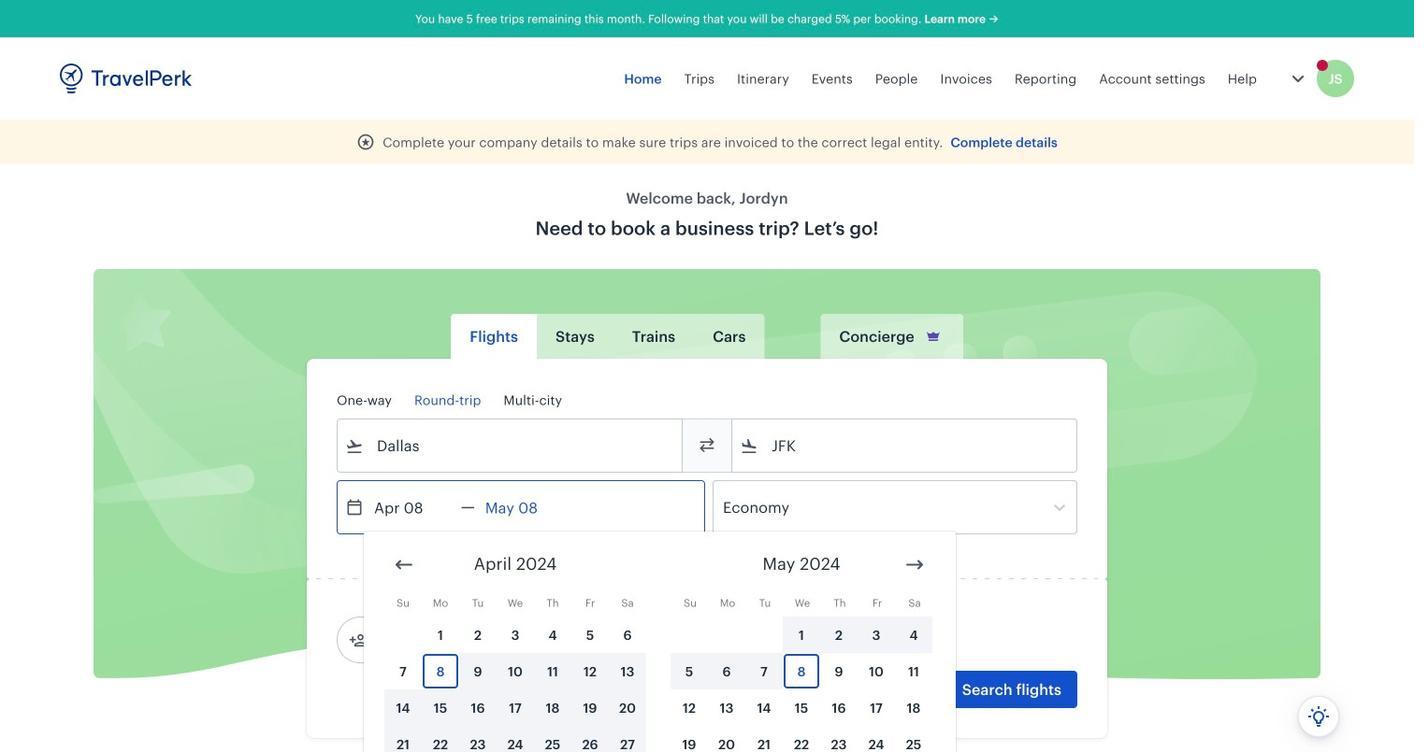 Task type: locate. For each thing, give the bounding box(es) containing it.
calendar application
[[364, 532, 1414, 753]]

Add first traveler search field
[[368, 626, 562, 656]]

move backward to switch to the previous month. image
[[393, 554, 415, 577]]



Task type: describe. For each thing, give the bounding box(es) containing it.
To search field
[[759, 431, 1052, 461]]

From search field
[[364, 431, 658, 461]]

move forward to switch to the next month. image
[[904, 554, 926, 577]]

Return text field
[[475, 482, 572, 534]]

Depart text field
[[364, 482, 461, 534]]



